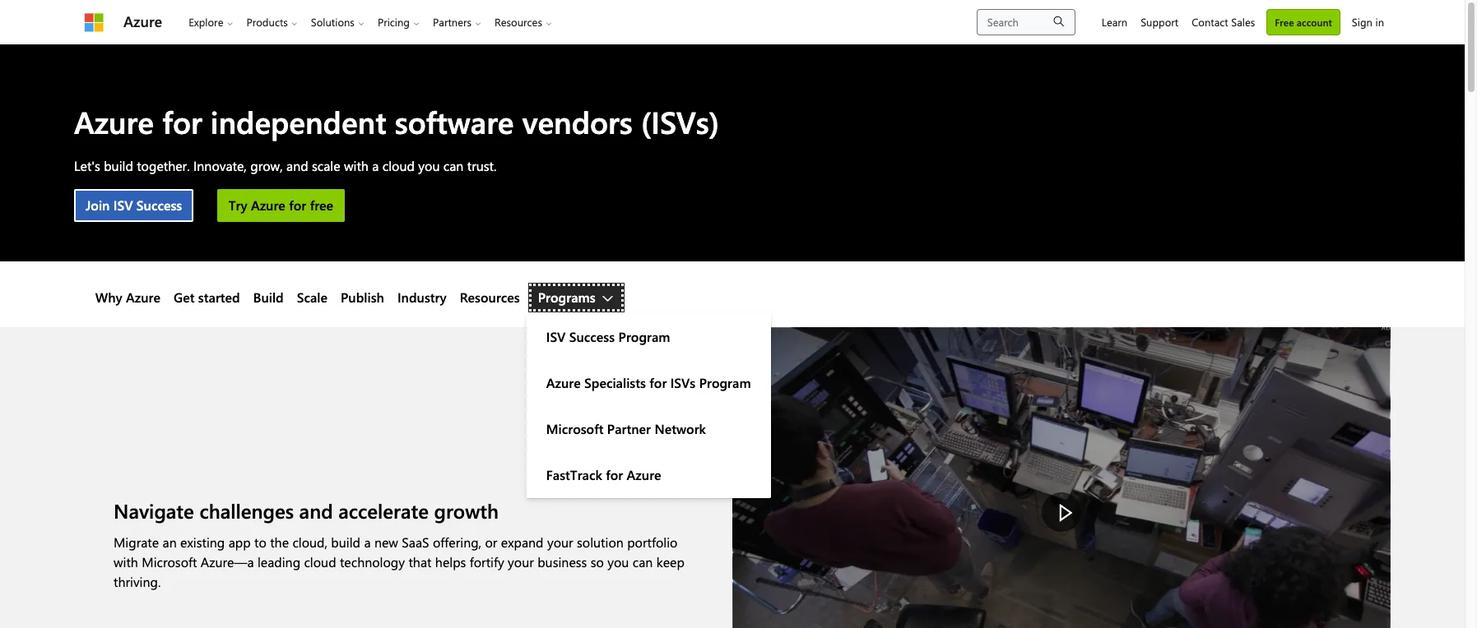 Task type: describe. For each thing, give the bounding box(es) containing it.
isv inside join isv success "link"
[[113, 197, 133, 214]]

trust.
[[467, 158, 497, 175]]

industry link
[[397, 288, 447, 308]]

contact
[[1192, 15, 1229, 29]]

for left free
[[289, 197, 306, 214]]

azure for independent software vendors (isvs)
[[74, 101, 719, 142]]

specialists
[[584, 375, 646, 392]]

microsoft partner network link
[[527, 407, 771, 453]]

to
[[254, 534, 266, 551]]

sign in link
[[1346, 0, 1391, 44]]

azure right why
[[126, 289, 161, 307]]

fortify
[[470, 554, 504, 571]]

scale
[[312, 158, 340, 175]]

get
[[174, 289, 195, 307]]

free
[[310, 197, 333, 214]]

0 vertical spatial program
[[619, 329, 670, 346]]

learn link
[[1095, 0, 1134, 44]]

0 vertical spatial cloud
[[383, 158, 415, 175]]

azure specialists for isvs program
[[546, 375, 751, 392]]

isvs
[[671, 375, 696, 392]]

in
[[1376, 15, 1384, 29]]

programs element
[[527, 315, 771, 499]]

azure link
[[123, 11, 162, 33]]

business
[[538, 554, 587, 571]]

azure up "let's"
[[74, 101, 154, 142]]

that
[[409, 554, 432, 571]]

0 horizontal spatial your
[[508, 554, 534, 571]]

the
[[270, 534, 289, 551]]

fasttrack
[[546, 467, 602, 484]]

software
[[395, 101, 514, 142]]

keep
[[657, 554, 685, 571]]

microsoft inside migrate an existing app to the cloud, build a new ​saas offering, or expand your solution portfolio with microsoft azure—a leading cloud technology that helps fortify your business so you can​ keep thriving.
[[142, 554, 197, 571]]

started
[[198, 289, 240, 307]]

try azure for free link
[[217, 190, 345, 223]]

0 horizontal spatial you
[[418, 158, 440, 175]]

why azure
[[95, 289, 161, 307]]

1 horizontal spatial program
[[699, 375, 751, 392]]

offering,
[[433, 534, 482, 551]]

free account
[[1275, 15, 1332, 28]]

join isv success link
[[74, 190, 194, 223]]

account
[[1297, 15, 1332, 28]]

azure specialists for isvs program link
[[527, 361, 771, 407]]

technology
[[340, 554, 405, 571]]

accelerate
[[338, 498, 429, 524]]

get started link
[[174, 288, 240, 308]]

industry
[[397, 289, 447, 307]]

expand
[[501, 534, 544, 551]]

can
[[443, 158, 464, 175]]

scale
[[297, 289, 328, 307]]

network
[[655, 421, 706, 438]]

together.
[[137, 158, 190, 175]]

a for with
[[372, 158, 379, 175]]

microsoft inside microsoft partner network link
[[546, 421, 604, 438]]

get started
[[174, 289, 240, 307]]

fasttrack for azure
[[546, 467, 661, 484]]

why azure link
[[95, 288, 161, 308]]

build link
[[253, 288, 284, 308]]

1 horizontal spatial your
[[547, 534, 573, 551]]

support link
[[1134, 0, 1185, 44]]

azure right the try
[[251, 197, 285, 214]]

partners
[[433, 15, 472, 29]]

join
[[86, 197, 110, 214]]

explore
[[189, 15, 223, 29]]

try
[[229, 197, 247, 214]]

sign in
[[1352, 15, 1384, 29]]

publish
[[341, 289, 384, 307]]

migrate
[[114, 534, 159, 551]]

contact sales link
[[1185, 0, 1262, 44]]

thriving.
[[114, 574, 161, 591]]

pricing
[[378, 15, 410, 29]]

page navigation element
[[82, 269, 1383, 499]]

publish link
[[341, 288, 384, 308]]

products button
[[240, 0, 304, 44]]

resources for resources link
[[460, 289, 520, 307]]

for up together.
[[162, 101, 202, 142]]

learn
[[1102, 15, 1128, 29]]

​saas
[[402, 534, 429, 551]]

navigate challenges and accelerate growth
[[114, 498, 499, 524]]

programs button
[[527, 282, 626, 315]]

0 vertical spatial and
[[286, 158, 308, 175]]

primary element
[[74, 0, 569, 44]]



Task type: locate. For each thing, give the bounding box(es) containing it.
0 horizontal spatial microsoft
[[142, 554, 197, 571]]

portfolio
[[627, 534, 678, 551]]

your up business
[[547, 534, 573, 551]]

1 vertical spatial your
[[508, 554, 534, 571]]

and up the cloud,
[[299, 498, 333, 524]]

isv
[[113, 197, 133, 214], [546, 329, 566, 346]]

join isv success
[[86, 197, 182, 214]]

0 vertical spatial success
[[137, 197, 182, 214]]

you right so
[[608, 554, 629, 571]]

0 vertical spatial isv
[[113, 197, 133, 214]]

independent
[[211, 101, 386, 142]]

isv success program
[[546, 329, 670, 346]]

0 horizontal spatial build
[[104, 158, 133, 175]]

a
[[372, 158, 379, 175], [364, 534, 371, 551]]

you inside migrate an existing app to the cloud, build a new ​saas offering, or expand your solution portfolio with microsoft azure—a leading cloud technology that helps fortify your business so you can​ keep thriving.
[[608, 554, 629, 571]]

resources for resources dropdown button
[[495, 15, 542, 29]]

1 vertical spatial and
[[299, 498, 333, 524]]

partners button
[[426, 0, 488, 44]]

0 horizontal spatial cloud
[[304, 554, 336, 571]]

new
[[374, 534, 398, 551]]

leading
[[258, 554, 300, 571]]

1 horizontal spatial with
[[344, 158, 369, 175]]

program up the azure specialists for isvs program
[[619, 329, 670, 346]]

success down together.
[[137, 197, 182, 214]]

success inside "link"
[[137, 197, 182, 214]]

1 vertical spatial with
[[114, 554, 138, 571]]

isv success program link
[[527, 315, 771, 361]]

explore button
[[182, 0, 240, 44]]

build right "let's"
[[104, 158, 133, 175]]

with inside migrate an existing app to the cloud, build a new ​saas offering, or expand your solution portfolio with microsoft azure—a leading cloud technology that helps fortify your business so you can​ keep thriving.
[[114, 554, 138, 571]]

0 vertical spatial microsoft
[[546, 421, 604, 438]]

let's
[[74, 158, 100, 175]]

azure down microsoft partner network link
[[627, 467, 661, 484]]

solution
[[577, 534, 624, 551]]

solutions button
[[304, 0, 371, 44]]

navigate
[[114, 498, 194, 524]]

with right scale
[[344, 158, 369, 175]]

pricing button
[[371, 0, 426, 44]]

0 vertical spatial your
[[547, 534, 573, 551]]

0 horizontal spatial success
[[137, 197, 182, 214]]

build
[[253, 289, 284, 307]]

products
[[246, 15, 288, 29]]

build inside migrate an existing app to the cloud, build a new ​saas offering, or expand your solution portfolio with microsoft azure—a leading cloud technology that helps fortify your business so you can​ keep thriving.
[[331, 534, 361, 551]]

success inside programs element
[[569, 329, 615, 346]]

a for build
[[364, 534, 371, 551]]

1 vertical spatial microsoft
[[142, 554, 197, 571]]

scale link
[[297, 288, 328, 308]]

0 vertical spatial resources
[[495, 15, 542, 29]]

1 horizontal spatial you
[[608, 554, 629, 571]]

and left scale
[[286, 158, 308, 175]]

azure left specialists
[[546, 375, 581, 392]]

1 vertical spatial a
[[364, 534, 371, 551]]

0 horizontal spatial program
[[619, 329, 670, 346]]

1 vertical spatial you
[[608, 554, 629, 571]]

0 horizontal spatial with
[[114, 554, 138, 571]]

isv right join
[[113, 197, 133, 214]]

and
[[286, 158, 308, 175], [299, 498, 333, 524]]

isv down programs
[[546, 329, 566, 346]]

let's build together. innovate, grow, and scale with a cloud you can trust.
[[74, 158, 497, 175]]

build up technology
[[331, 534, 361, 551]]

cloud
[[383, 158, 415, 175], [304, 554, 336, 571]]

resources right 'industry'
[[460, 289, 520, 307]]

why
[[95, 289, 122, 307]]

0 vertical spatial with
[[344, 158, 369, 175]]

1 horizontal spatial microsoft
[[546, 421, 604, 438]]

azure—a
[[201, 554, 254, 571]]

programs
[[538, 289, 596, 307]]

an
[[163, 534, 177, 551]]

build
[[104, 158, 133, 175], [331, 534, 361, 551]]

challenges
[[200, 498, 294, 524]]

vendors
[[522, 101, 633, 142]]

for left isvs
[[650, 375, 667, 392]]

fasttrack for azure link
[[527, 453, 771, 499]]

cloud inside migrate an existing app to the cloud, build a new ​saas offering, or expand your solution portfolio with microsoft azure—a leading cloud technology that helps fortify your business so you can​ keep thriving.
[[304, 554, 336, 571]]

resources inside page navigation element
[[460, 289, 520, 307]]

azure left the explore
[[123, 12, 162, 31]]

support
[[1141, 15, 1179, 29]]

Global search field
[[977, 9, 1076, 35]]

free account link
[[1267, 9, 1341, 35]]

a inside migrate an existing app to the cloud, build a new ​saas offering, or expand your solution portfolio with microsoft azure—a leading cloud technology that helps fortify your business so you can​ keep thriving.
[[364, 534, 371, 551]]

so
[[591, 554, 604, 571]]

0 horizontal spatial a
[[364, 534, 371, 551]]

sales
[[1232, 15, 1255, 29]]

try azure for free
[[229, 197, 333, 214]]

growth
[[434, 498, 499, 524]]

existing
[[180, 534, 225, 551]]

migrate an existing app to the cloud, build a new ​saas offering, or expand your solution portfolio with microsoft azure—a leading cloud technology that helps fortify your business so you can​ keep thriving.
[[114, 534, 685, 591]]

innovate,
[[193, 158, 247, 175]]

1 vertical spatial success
[[569, 329, 615, 346]]

app
[[229, 534, 251, 551]]

microsoft down an at the bottom of the page
[[142, 554, 197, 571]]

with
[[344, 158, 369, 175], [114, 554, 138, 571]]

0 horizontal spatial isv
[[113, 197, 133, 214]]

your down 'expand'
[[508, 554, 534, 571]]

1 vertical spatial resources
[[460, 289, 520, 307]]

azure inside primary "element"
[[123, 12, 162, 31]]

cloud down the cloud,
[[304, 554, 336, 571]]

microsoft partner network
[[546, 421, 706, 438]]

Search azure.com text field
[[977, 9, 1076, 35]]

program right isvs
[[699, 375, 751, 392]]

partner
[[607, 421, 651, 438]]

contact sales
[[1192, 15, 1255, 29]]

resources
[[495, 15, 542, 29], [460, 289, 520, 307]]

you left can
[[418, 158, 440, 175]]

cloud,
[[293, 534, 328, 551]]

microsoft up fasttrack
[[546, 421, 604, 438]]

solutions
[[311, 15, 355, 29]]

isv inside the isv success program link
[[546, 329, 566, 346]]

resources link
[[460, 288, 520, 308]]

success
[[137, 197, 182, 214], [569, 329, 615, 346]]

1 vertical spatial cloud
[[304, 554, 336, 571]]

for right fasttrack
[[606, 467, 623, 484]]

free
[[1275, 15, 1294, 28]]

1 horizontal spatial cloud
[[383, 158, 415, 175]]

a left new
[[364, 534, 371, 551]]

1 horizontal spatial a
[[372, 158, 379, 175]]

you
[[418, 158, 440, 175], [608, 554, 629, 571]]

success down programs dropdown button
[[569, 329, 615, 346]]

sign
[[1352, 15, 1373, 29]]

resources right partners dropdown button
[[495, 15, 542, 29]]

0 vertical spatial you
[[418, 158, 440, 175]]

1 horizontal spatial build
[[331, 534, 361, 551]]

grow,
[[250, 158, 283, 175]]

1 vertical spatial isv
[[546, 329, 566, 346]]

cloud down "azure for independent software vendors (isvs)"
[[383, 158, 415, 175]]

1 horizontal spatial success
[[569, 329, 615, 346]]

can​
[[633, 554, 653, 571]]

1 horizontal spatial isv
[[546, 329, 566, 346]]

1 vertical spatial build
[[331, 534, 361, 551]]

resources inside dropdown button
[[495, 15, 542, 29]]

or
[[485, 534, 497, 551]]

0 vertical spatial build
[[104, 158, 133, 175]]

a right scale
[[372, 158, 379, 175]]

(isvs)
[[641, 101, 719, 142]]

helps
[[435, 554, 466, 571]]

resources button
[[488, 0, 559, 44]]

0 vertical spatial a
[[372, 158, 379, 175]]

with down the migrate
[[114, 554, 138, 571]]

1 vertical spatial program
[[699, 375, 751, 392]]



Task type: vqa. For each thing, say whether or not it's contained in the screenshot.
the right 'CLOUD'
yes



